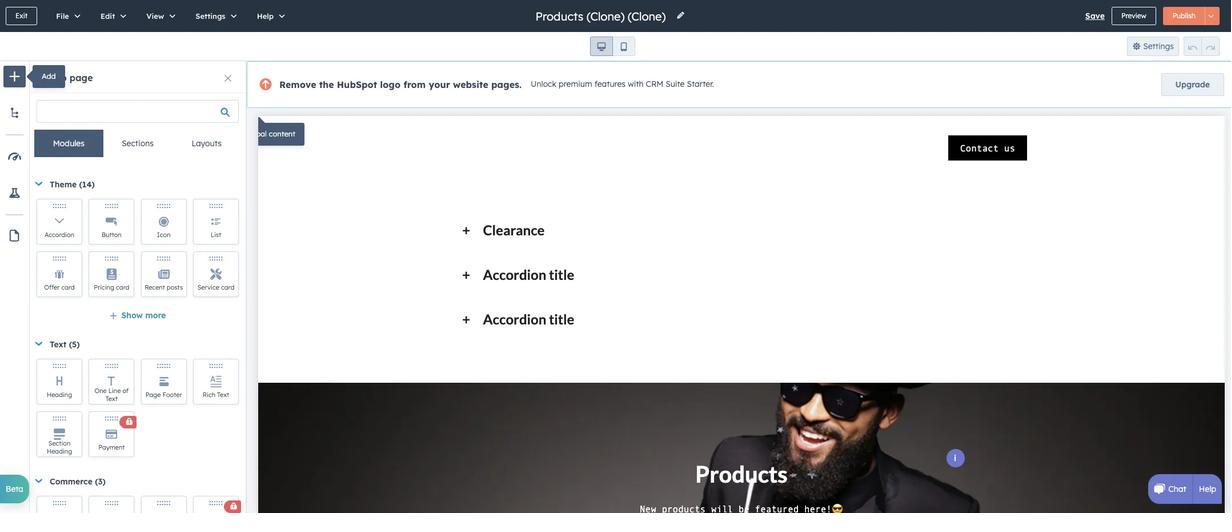 Task type: describe. For each thing, give the bounding box(es) containing it.
edit button
[[89, 0, 134, 32]]

the
[[319, 79, 334, 90]]

layouts
[[192, 138, 222, 149]]

upgrade link
[[1162, 73, 1225, 96]]

view button
[[134, 0, 184, 32]]

page
[[70, 72, 93, 83]]

website
[[453, 79, 489, 90]]

pages.
[[492, 79, 522, 90]]

0 horizontal spatial settings
[[196, 11, 226, 21]]

hubspot
[[337, 79, 377, 90]]

your
[[429, 79, 450, 90]]

publish group
[[1164, 7, 1220, 25]]

upgrade
[[1176, 79, 1211, 90]]

add for add to page
[[37, 72, 55, 83]]

tab list containing modules
[[34, 130, 241, 158]]

save button
[[1086, 9, 1106, 23]]

from
[[404, 79, 426, 90]]

view
[[146, 11, 164, 21]]

layouts link
[[172, 130, 241, 157]]

close image
[[225, 75, 232, 82]]

suite
[[666, 79, 685, 89]]

remove
[[280, 79, 316, 90]]

1 horizontal spatial help
[[1200, 484, 1217, 494]]

chat
[[1169, 484, 1187, 494]]

1 vertical spatial settings
[[1144, 41, 1175, 51]]

modules link
[[34, 130, 103, 157]]

preview
[[1122, 11, 1147, 20]]

remove the hubspot logo from your website pages.
[[280, 79, 522, 90]]

file button
[[44, 0, 89, 32]]

0 horizontal spatial settings button
[[184, 0, 245, 32]]

premium
[[559, 79, 593, 89]]

help inside button
[[257, 11, 274, 21]]

preview button
[[1112, 7, 1157, 25]]

unlock
[[531, 79, 557, 89]]



Task type: vqa. For each thing, say whether or not it's contained in the screenshot.
Press to sort. icon
no



Task type: locate. For each thing, give the bounding box(es) containing it.
settings right view button
[[196, 11, 226, 21]]

0 vertical spatial help
[[257, 11, 274, 21]]

group up features
[[591, 37, 636, 56]]

unlock premium features with crm suite starter.
[[531, 79, 715, 89]]

help button
[[245, 0, 293, 32]]

2 group from the left
[[1184, 37, 1220, 56]]

exit
[[15, 11, 28, 20]]

settings
[[196, 11, 226, 21], [1144, 41, 1175, 51]]

save
[[1086, 11, 1106, 21]]

settings down preview button
[[1144, 41, 1175, 51]]

1 horizontal spatial group
[[1184, 37, 1220, 56]]

file
[[56, 11, 69, 21]]

publish button
[[1164, 7, 1206, 25]]

sections link
[[103, 130, 172, 157]]

exit link
[[6, 7, 37, 25]]

group
[[591, 37, 636, 56], [1184, 37, 1220, 56]]

features
[[595, 79, 626, 89]]

add
[[42, 71, 56, 81], [37, 72, 55, 83]]

sections
[[122, 138, 154, 149]]

help
[[257, 11, 274, 21], [1200, 484, 1217, 494]]

add to page
[[37, 72, 93, 83]]

beta button
[[0, 475, 29, 504]]

0 horizontal spatial help
[[257, 11, 274, 21]]

1 vertical spatial settings button
[[1128, 37, 1180, 56]]

1 group from the left
[[591, 37, 636, 56]]

settings button
[[184, 0, 245, 32], [1128, 37, 1180, 56]]

beta
[[6, 484, 23, 494]]

1 vertical spatial help
[[1200, 484, 1217, 494]]

modules
[[53, 138, 85, 149]]

tab panel
[[34, 157, 241, 176]]

add for add
[[42, 71, 56, 81]]

logo
[[380, 79, 401, 90]]

publish
[[1173, 11, 1196, 20]]

None field
[[535, 8, 670, 24]]

crm
[[646, 79, 664, 89]]

1 horizontal spatial settings
[[1144, 41, 1175, 51]]

to
[[57, 72, 67, 83]]

with
[[628, 79, 644, 89]]

tab list
[[34, 130, 241, 158]]

starter.
[[687, 79, 715, 89]]

group down publish group
[[1184, 37, 1220, 56]]

edit
[[101, 11, 115, 21]]

1 horizontal spatial settings button
[[1128, 37, 1180, 56]]

0 vertical spatial settings button
[[184, 0, 245, 32]]

0 vertical spatial settings
[[196, 11, 226, 21]]

0 horizontal spatial group
[[591, 37, 636, 56]]

Search search field
[[37, 100, 239, 123]]



